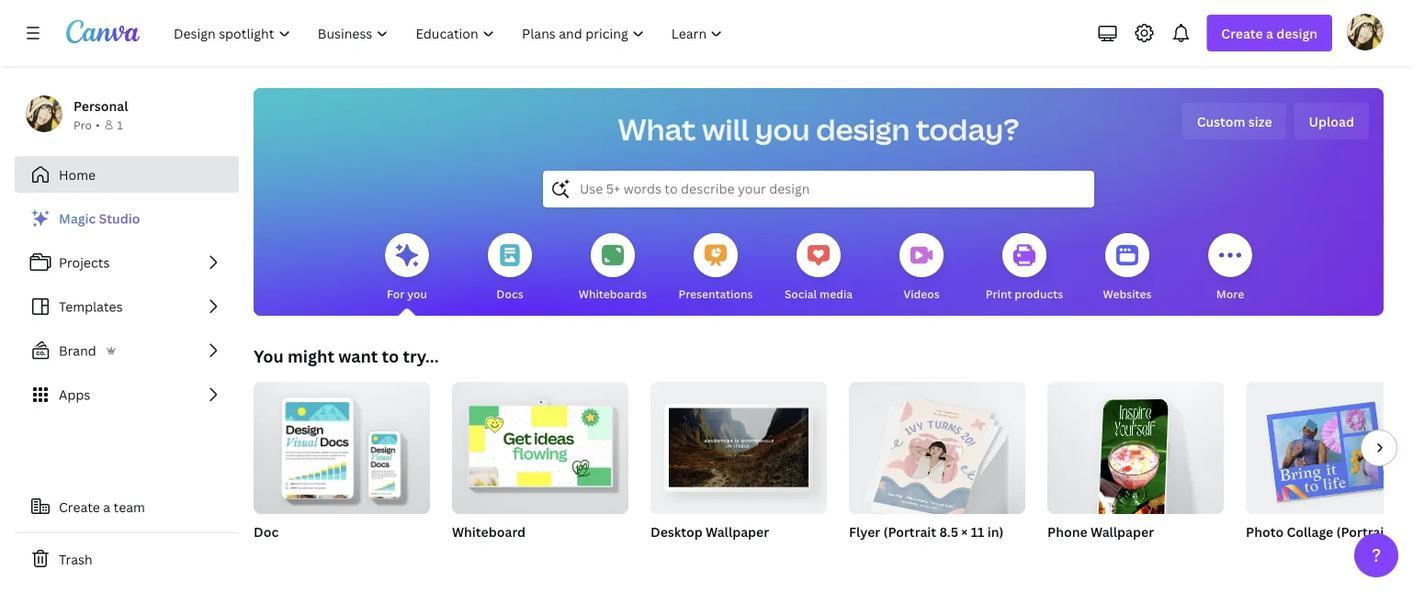 Task type: describe. For each thing, give the bounding box(es) containing it.
desktop wallpaper
[[651, 524, 770, 541]]

Search search field
[[580, 172, 1058, 207]]

magic studio
[[59, 210, 140, 228]]

templates link
[[15, 289, 239, 325]]

desktop wallpaper group
[[651, 375, 827, 564]]

want
[[338, 345, 378, 368]]

flyer
[[849, 524, 881, 541]]

1
[[117, 117, 123, 132]]

photo
[[1247, 524, 1284, 541]]

create a design button
[[1207, 15, 1333, 51]]

trash
[[59, 551, 92, 569]]

to
[[382, 345, 399, 368]]

what will you design today?
[[618, 109, 1020, 149]]

8.5
[[940, 524, 959, 541]]

websites
[[1104, 286, 1152, 302]]

group for phone wallpaper
[[1048, 375, 1225, 526]]

whiteboard unlimited
[[452, 524, 526, 563]]

11
[[971, 524, 985, 541]]

presentations button
[[679, 221, 753, 316]]

wallpaper for phone wallpaper
[[1091, 524, 1155, 541]]

top level navigation element
[[162, 15, 739, 51]]

(portrait)
[[1337, 524, 1395, 541]]

in)
[[988, 524, 1004, 541]]

social
[[785, 286, 817, 302]]

create a design
[[1222, 24, 1318, 42]]

try...
[[403, 345, 439, 368]]

magic
[[59, 210, 96, 228]]

doc
[[254, 524, 279, 541]]

list containing magic studio
[[15, 200, 239, 414]]

you might want to try...
[[254, 345, 439, 368]]

magic studio link
[[15, 200, 239, 237]]

whiteboard group
[[452, 375, 629, 564]]

create a team button
[[15, 489, 239, 526]]

studio
[[99, 210, 140, 228]]

docs button
[[488, 221, 532, 316]]

create a team
[[59, 499, 145, 516]]

what
[[618, 109, 696, 149]]

docs
[[497, 286, 524, 302]]

team
[[114, 499, 145, 516]]

projects
[[59, 254, 110, 272]]

group for flyer (portrait 8.5 × 11 in)
[[849, 375, 1026, 521]]

group for whiteboard
[[452, 375, 629, 515]]

create for create a design
[[1222, 24, 1264, 42]]

doc group
[[254, 375, 430, 564]]

1 horizontal spatial you
[[756, 109, 810, 149]]

whiteboard
[[452, 524, 526, 541]]

phone wallpaper
[[1048, 524, 1155, 541]]

pro •
[[74, 117, 100, 132]]

flyer (portrait 8.5 × 11 in) group
[[849, 375, 1026, 564]]

size
[[1249, 113, 1273, 130]]

create for create a team
[[59, 499, 100, 516]]

you inside button
[[407, 286, 427, 302]]

templates
[[59, 298, 123, 316]]

desktop
[[651, 524, 703, 541]]

for you button
[[385, 221, 429, 316]]

photo collage (portrait) group
[[1247, 382, 1414, 564]]

print products
[[986, 286, 1064, 302]]

today?
[[916, 109, 1020, 149]]

upload button
[[1295, 103, 1370, 140]]

•
[[95, 117, 100, 132]]



Task type: vqa. For each thing, say whether or not it's contained in the screenshot.
'PRINT PRODUCTS'
yes



Task type: locate. For each thing, give the bounding box(es) containing it.
print products button
[[986, 221, 1064, 316]]

you right for
[[407, 286, 427, 302]]

group
[[254, 375, 430, 515], [452, 375, 629, 515], [651, 375, 827, 515], [849, 375, 1026, 521], [1048, 375, 1225, 526], [1247, 382, 1414, 515]]

for you
[[387, 286, 427, 302]]

videos
[[904, 286, 940, 302]]

a up size
[[1267, 24, 1274, 42]]

1 horizontal spatial a
[[1267, 24, 1274, 42]]

design up "search" search field
[[816, 109, 910, 149]]

0 horizontal spatial wallpaper
[[706, 524, 770, 541]]

flyer (portrait 8.5 × 11 in)
[[849, 524, 1004, 541]]

a left team
[[103, 499, 110, 516]]

design inside create a design dropdown button
[[1277, 24, 1318, 42]]

whiteboards button
[[579, 221, 647, 316]]

products
[[1015, 286, 1064, 302]]

home
[[59, 166, 96, 183]]

create
[[1222, 24, 1264, 42], [59, 499, 100, 516]]

0 horizontal spatial design
[[816, 109, 910, 149]]

more
[[1217, 286, 1245, 302]]

wallpaper right phone
[[1091, 524, 1155, 541]]

a inside dropdown button
[[1267, 24, 1274, 42]]

1 vertical spatial you
[[407, 286, 427, 302]]

whiteboards
[[579, 286, 647, 302]]

apps link
[[15, 377, 239, 414]]

wallpaper inside group
[[1091, 524, 1155, 541]]

you right will on the top
[[756, 109, 810, 149]]

collage
[[1287, 524, 1334, 541]]

0 vertical spatial a
[[1267, 24, 1274, 42]]

create inside dropdown button
[[1222, 24, 1264, 42]]

phone
[[1048, 524, 1088, 541]]

might
[[288, 345, 335, 368]]

social media
[[785, 286, 853, 302]]

0 vertical spatial design
[[1277, 24, 1318, 42]]

more button
[[1209, 221, 1253, 316]]

apps
[[59, 387, 90, 404]]

None search field
[[543, 171, 1095, 208]]

wallpaper
[[706, 524, 770, 541], [1091, 524, 1155, 541]]

home link
[[15, 156, 239, 193]]

custom
[[1198, 113, 1246, 130]]

social media button
[[785, 221, 853, 316]]

1 wallpaper from the left
[[706, 524, 770, 541]]

will
[[702, 109, 750, 149]]

1 vertical spatial a
[[103, 499, 110, 516]]

a for team
[[103, 499, 110, 516]]

wallpaper right desktop
[[706, 524, 770, 541]]

media
[[820, 286, 853, 302]]

trash link
[[15, 541, 239, 578]]

wallpaper inside group
[[706, 524, 770, 541]]

brand
[[59, 342, 96, 360]]

presentations
[[679, 286, 753, 302]]

group for desktop wallpaper
[[651, 375, 827, 515]]

0 vertical spatial create
[[1222, 24, 1264, 42]]

×
[[962, 524, 968, 541]]

phone wallpaper group
[[1048, 375, 1225, 564]]

brand link
[[15, 333, 239, 370]]

1 horizontal spatial design
[[1277, 24, 1318, 42]]

create inside button
[[59, 499, 100, 516]]

0 horizontal spatial a
[[103, 499, 110, 516]]

videos button
[[900, 221, 944, 316]]

1 vertical spatial create
[[59, 499, 100, 516]]

0 horizontal spatial you
[[407, 286, 427, 302]]

wallpaper for desktop wallpaper
[[706, 524, 770, 541]]

a inside button
[[103, 499, 110, 516]]

custom size
[[1198, 113, 1273, 130]]

you
[[254, 345, 284, 368]]

2 wallpaper from the left
[[1091, 524, 1155, 541]]

1 vertical spatial design
[[816, 109, 910, 149]]

group for doc
[[254, 375, 430, 515]]

websites button
[[1104, 221, 1152, 316]]

(portrait
[[884, 524, 937, 541]]

create left team
[[59, 499, 100, 516]]

0 vertical spatial you
[[756, 109, 810, 149]]

1 horizontal spatial wallpaper
[[1091, 524, 1155, 541]]

unlimited
[[452, 547, 504, 563]]

print
[[986, 286, 1013, 302]]

personal
[[74, 97, 128, 114]]

list
[[15, 200, 239, 414]]

custom size button
[[1183, 103, 1288, 140]]

stephanie aranda image
[[1348, 14, 1384, 50]]

upload
[[1310, 113, 1355, 130]]

0 horizontal spatial create
[[59, 499, 100, 516]]

create up custom size dropdown button
[[1222, 24, 1264, 42]]

1 horizontal spatial create
[[1222, 24, 1264, 42]]

group for photo collage (portrait)
[[1247, 382, 1414, 515]]

design left stephanie aranda icon at right
[[1277, 24, 1318, 42]]

photo collage (portrait)
[[1247, 524, 1395, 541]]

a for design
[[1267, 24, 1274, 42]]

you
[[756, 109, 810, 149], [407, 286, 427, 302]]

a
[[1267, 24, 1274, 42], [103, 499, 110, 516]]

for
[[387, 286, 405, 302]]

pro
[[74, 117, 92, 132]]

projects link
[[15, 245, 239, 281]]

design
[[1277, 24, 1318, 42], [816, 109, 910, 149]]



